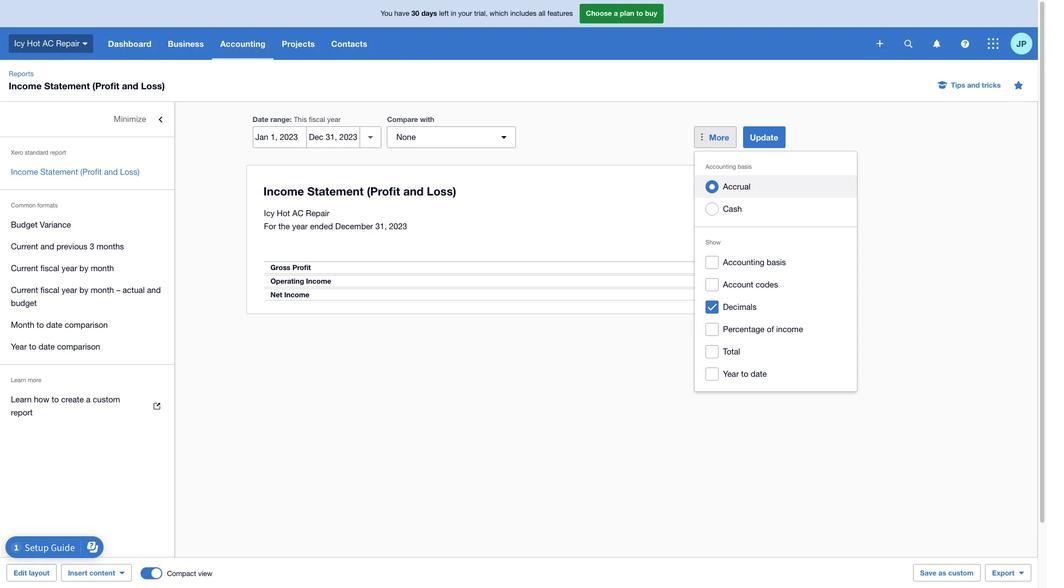 Task type: vqa. For each thing, say whether or not it's contained in the screenshot.
"Aged" to the top
no



Task type: describe. For each thing, give the bounding box(es) containing it.
a inside learn how to create a custom report
[[86, 395, 91, 404]]

ac for icy hot ac repair for the year ended december 31, 2023
[[292, 209, 304, 218]]

cash button
[[695, 198, 857, 220]]

current for current fiscal year by month – actual and budget
[[11, 286, 38, 295]]

- for operating income
[[765, 277, 768, 286]]

plan
[[620, 9, 635, 18]]

percentage of income button
[[695, 318, 857, 341]]

–
[[116, 286, 120, 295]]

xero
[[11, 149, 23, 156]]

Select start date field
[[253, 127, 306, 148]]

current fiscal year by month – actual and budget link
[[0, 280, 174, 314]]

decimals button
[[695, 296, 857, 318]]

3
[[90, 242, 94, 251]]

jp button
[[1011, 27, 1038, 60]]

insert content
[[68, 569, 115, 578]]

save
[[920, 569, 937, 578]]

this
[[294, 116, 307, 124]]

comparison for year to date comparison
[[57, 342, 100, 351]]

current and previous 3 months link
[[0, 236, 174, 258]]

left
[[439, 9, 449, 18]]

none button
[[387, 126, 516, 148]]

year inside icy hot ac repair for the year ended december 31, 2023
[[292, 222, 308, 231]]

year inside date range : this fiscal year
[[327, 116, 341, 124]]

save as custom
[[920, 569, 974, 578]]

business button
[[160, 27, 212, 60]]

month for current fiscal year by month – actual and budget
[[91, 286, 114, 295]]

you
[[381, 9, 392, 18]]

custom inside learn how to create a custom report
[[93, 395, 120, 404]]

statement inside reports income statement (profit and loss)
[[44, 80, 90, 92]]

month for current fiscal year by month
[[91, 264, 114, 273]]

1 vertical spatial accounting
[[706, 163, 736, 170]]

current fiscal year by month – actual and budget
[[11, 286, 161, 308]]

more
[[709, 132, 729, 142]]

year to date
[[723, 369, 767, 379]]

reports
[[9, 70, 34, 78]]

contacts
[[331, 39, 367, 49]]

banner containing jp
[[0, 0, 1038, 60]]

month to date comparison
[[11, 320, 108, 330]]

icy hot ac repair button
[[0, 27, 100, 60]]

compare
[[387, 115, 418, 124]]

net income
[[271, 290, 310, 299]]

choose
[[586, 9, 612, 18]]

0 vertical spatial basis
[[738, 163, 752, 170]]

compact view
[[167, 570, 212, 578]]

export button
[[985, 565, 1032, 582]]

repair for icy hot ac repair for the year ended december 31, 2023
[[306, 209, 330, 218]]

by for current fiscal year by month – actual and budget
[[79, 286, 88, 295]]

to for year to date comparison
[[29, 342, 36, 351]]

range
[[270, 115, 290, 124]]

content
[[89, 569, 115, 578]]

2023
[[389, 222, 407, 231]]

and inside reports income statement (profit and loss)
[[122, 80, 138, 92]]

profit
[[292, 263, 311, 272]]

svg image inside "icy hot ac repair" popup button
[[82, 42, 88, 45]]

edit layout
[[14, 569, 49, 578]]

compare with
[[387, 115, 434, 124]]

year to date comparison link
[[0, 336, 174, 358]]

formats
[[37, 202, 58, 209]]

total
[[723, 347, 740, 356]]

basis inside button
[[767, 258, 786, 267]]

custom inside button
[[949, 569, 974, 578]]

learn how to create a custom report link
[[0, 389, 174, 424]]

date
[[253, 115, 268, 124]]

accounting basis inside accounting basis button
[[723, 258, 786, 267]]

reports income statement (profit and loss)
[[9, 70, 165, 92]]

percentage
[[723, 325, 765, 334]]

net
[[271, 290, 282, 299]]

learn how to create a custom report
[[11, 395, 120, 417]]

days
[[421, 9, 437, 18]]

gross
[[271, 263, 291, 272]]

create
[[61, 395, 84, 404]]

by for current fiscal year by month
[[79, 264, 88, 273]]

income for reports income statement (profit and loss)
[[9, 80, 42, 92]]

current for current and previous 3 months
[[11, 242, 38, 251]]

learn more
[[11, 377, 41, 384]]

as
[[939, 569, 947, 578]]

icy hot ac repair for the year ended december 31, 2023
[[264, 209, 407, 231]]

variance
[[40, 220, 71, 229]]

trial,
[[474, 9, 488, 18]]

navigation inside banner
[[100, 27, 869, 60]]

compact
[[167, 570, 196, 578]]

total button
[[695, 341, 857, 363]]

budget
[[11, 299, 37, 308]]

which
[[490, 9, 508, 18]]

group containing accrual
[[695, 151, 857, 392]]

minimize button
[[0, 108, 174, 130]]

how
[[34, 395, 49, 404]]

year to date comparison
[[11, 342, 100, 351]]

a inside banner
[[614, 9, 618, 18]]

date range : this fiscal year
[[253, 115, 341, 124]]

year down current and previous 3 months in the top left of the page
[[62, 264, 77, 273]]

common formats
[[11, 202, 58, 209]]

features
[[548, 9, 573, 18]]

business
[[168, 39, 204, 49]]

choose a plan to buy
[[586, 9, 657, 18]]

remove from favorites image
[[1008, 74, 1029, 96]]



Task type: locate. For each thing, give the bounding box(es) containing it.
repair up ended
[[306, 209, 330, 218]]

basis
[[738, 163, 752, 170], [767, 258, 786, 267]]

1 vertical spatial ac
[[292, 209, 304, 218]]

learn
[[11, 377, 26, 384], [11, 395, 32, 404]]

decimals
[[723, 302, 757, 312]]

to down total button
[[741, 369, 749, 379]]

icy for icy hot ac repair
[[14, 39, 25, 48]]

includes
[[510, 9, 537, 18]]

repair inside popup button
[[56, 39, 80, 48]]

save as custom button
[[913, 565, 981, 582]]

2 vertical spatial date
[[751, 369, 767, 379]]

1 vertical spatial loss)
[[120, 167, 140, 177]]

2 vertical spatial current
[[11, 286, 38, 295]]

update
[[750, 132, 778, 142]]

0 horizontal spatial loss)
[[120, 167, 140, 177]]

0 vertical spatial month
[[91, 264, 114, 273]]

0 vertical spatial report
[[50, 149, 66, 156]]

insert content button
[[61, 565, 132, 582]]

1 horizontal spatial report
[[50, 149, 66, 156]]

current fiscal year by month
[[11, 264, 114, 273]]

1 vertical spatial current
[[11, 264, 38, 273]]

tricks
[[982, 81, 1001, 89]]

(profit inside reports income statement (profit and loss)
[[92, 80, 119, 92]]

hot
[[27, 39, 40, 48], [277, 209, 290, 218]]

:
[[290, 115, 292, 124]]

learn for learn how to create a custom report
[[11, 395, 32, 404]]

all
[[539, 9, 546, 18]]

icy up for
[[264, 209, 275, 218]]

1 current from the top
[[11, 242, 38, 251]]

to left "buy"
[[636, 9, 643, 18]]

1 vertical spatial -
[[765, 277, 768, 286]]

1 month from the top
[[91, 264, 114, 273]]

0 vertical spatial by
[[79, 264, 88, 273]]

more
[[28, 377, 41, 384]]

jp
[[1017, 38, 1027, 48]]

accounting basis up the account codes
[[723, 258, 786, 267]]

fiscal inside date range : this fiscal year
[[309, 116, 325, 124]]

income statement (profit and loss)
[[11, 167, 140, 177]]

and inside "button"
[[968, 81, 980, 89]]

1 vertical spatial hot
[[277, 209, 290, 218]]

account codes
[[723, 280, 778, 289]]

date inside year to date button
[[751, 369, 767, 379]]

fiscal for current fiscal year by month
[[40, 264, 59, 273]]

percentage of income
[[723, 325, 803, 334]]

custom right as
[[949, 569, 974, 578]]

by down the current and previous 3 months link at the left of page
[[79, 264, 88, 273]]

show
[[706, 239, 721, 246]]

to inside button
[[741, 369, 749, 379]]

date inside month to date comparison "link"
[[46, 320, 62, 330]]

basis up accrual
[[738, 163, 752, 170]]

year up select end date "field"
[[327, 116, 341, 124]]

year to date button
[[695, 363, 857, 385]]

1 - from the top
[[765, 263, 768, 272]]

month down months
[[91, 264, 114, 273]]

common
[[11, 202, 36, 209]]

current fiscal year by month link
[[0, 258, 174, 280]]

Report title field
[[261, 179, 770, 204]]

1 vertical spatial icy
[[264, 209, 275, 218]]

date down month to date comparison
[[39, 342, 55, 351]]

to right how
[[52, 395, 59, 404]]

to for month to date comparison
[[37, 320, 44, 330]]

and inside the current fiscal year by month – actual and budget
[[147, 286, 161, 295]]

accrual button
[[695, 175, 857, 198]]

your
[[458, 9, 472, 18]]

for
[[264, 222, 276, 231]]

1 by from the top
[[79, 264, 88, 273]]

hot up reports
[[27, 39, 40, 48]]

0 vertical spatial icy
[[14, 39, 25, 48]]

fiscal inside the current fiscal year by month – actual and budget
[[40, 286, 59, 295]]

year right the
[[292, 222, 308, 231]]

hot inside icy hot ac repair for the year ended december 31, 2023
[[277, 209, 290, 218]]

comparison down month to date comparison "link"
[[57, 342, 100, 351]]

accounting button
[[212, 27, 274, 60]]

fiscal inside current fiscal year by month link
[[40, 264, 59, 273]]

0 horizontal spatial custom
[[93, 395, 120, 404]]

with
[[420, 115, 434, 124]]

months
[[97, 242, 124, 251]]

loss) up minimize
[[141, 80, 165, 92]]

contacts button
[[323, 27, 376, 60]]

1 vertical spatial month
[[91, 286, 114, 295]]

accounting inside popup button
[[220, 39, 266, 49]]

1 horizontal spatial svg image
[[933, 40, 940, 48]]

0 vertical spatial accounting basis
[[706, 163, 752, 170]]

0 horizontal spatial ac
[[42, 39, 54, 48]]

- for net income
[[765, 290, 768, 299]]

income inside reports income statement (profit and loss)
[[9, 80, 42, 92]]

0 vertical spatial date
[[46, 320, 62, 330]]

2 - from the top
[[765, 277, 768, 286]]

1 horizontal spatial loss)
[[141, 80, 165, 92]]

ac up reports income statement (profit and loss)
[[42, 39, 54, 48]]

statement up the minimize "button"
[[44, 80, 90, 92]]

hot for icy hot ac repair for the year ended december 31, 2023
[[277, 209, 290, 218]]

a
[[614, 9, 618, 18], [86, 395, 91, 404]]

(profit up the minimize "button"
[[92, 80, 119, 92]]

repair inside icy hot ac repair for the year ended december 31, 2023
[[306, 209, 330, 218]]

0 vertical spatial -
[[765, 263, 768, 272]]

repair for icy hot ac repair
[[56, 39, 80, 48]]

year down month
[[11, 342, 27, 351]]

learn inside learn how to create a custom report
[[11, 395, 32, 404]]

projects
[[282, 39, 315, 49]]

1 vertical spatial learn
[[11, 395, 32, 404]]

0 horizontal spatial icy
[[14, 39, 25, 48]]

year inside the current fiscal year by month – actual and budget
[[62, 286, 77, 295]]

1 horizontal spatial a
[[614, 9, 618, 18]]

year for year to date comparison
[[11, 342, 27, 351]]

minimize
[[114, 114, 146, 124]]

- down accounting basis button
[[765, 277, 768, 286]]

date for month to date comparison
[[46, 320, 62, 330]]

income statement (profit and loss) link
[[0, 161, 174, 183]]

hot inside popup button
[[27, 39, 40, 48]]

2 learn from the top
[[11, 395, 32, 404]]

-
[[765, 263, 768, 272], [765, 277, 768, 286], [765, 290, 768, 299]]

comparison inside the year to date comparison link
[[57, 342, 100, 351]]

by inside the current fiscal year by month – actual and budget
[[79, 286, 88, 295]]

0 vertical spatial learn
[[11, 377, 26, 384]]

actual
[[123, 286, 145, 295]]

1 horizontal spatial ac
[[292, 209, 304, 218]]

1 horizontal spatial repair
[[306, 209, 330, 218]]

2 vertical spatial -
[[765, 290, 768, 299]]

1 vertical spatial a
[[86, 395, 91, 404]]

learn for learn more
[[11, 377, 26, 384]]

hot for icy hot ac repair
[[27, 39, 40, 48]]

1 vertical spatial by
[[79, 286, 88, 295]]

0 horizontal spatial year
[[11, 342, 27, 351]]

2 svg image from the left
[[933, 40, 940, 48]]

date up year to date comparison
[[46, 320, 62, 330]]

month left –
[[91, 286, 114, 295]]

december
[[335, 222, 373, 231]]

custom right create
[[93, 395, 120, 404]]

operating income
[[271, 277, 331, 286]]

icy inside popup button
[[14, 39, 25, 48]]

report inside learn how to create a custom report
[[11, 408, 33, 417]]

fiscal down current fiscal year by month
[[40, 286, 59, 295]]

30
[[412, 9, 419, 18]]

0 vertical spatial ac
[[42, 39, 54, 48]]

1 vertical spatial year
[[723, 369, 739, 379]]

the
[[278, 222, 290, 231]]

view
[[198, 570, 212, 578]]

codes
[[756, 280, 778, 289]]

svg image
[[988, 38, 999, 49], [961, 40, 969, 48], [877, 40, 883, 47], [82, 42, 88, 45]]

income down operating income
[[284, 290, 310, 299]]

icy for icy hot ac repair for the year ended december 31, 2023
[[264, 209, 275, 218]]

year for year to date
[[723, 369, 739, 379]]

fiscal for current fiscal year by month – actual and budget
[[40, 286, 59, 295]]

- up codes
[[765, 263, 768, 272]]

ac inside popup button
[[42, 39, 54, 48]]

gross profit
[[271, 263, 311, 272]]

to inside learn how to create a custom report
[[52, 395, 59, 404]]

1 learn from the top
[[11, 377, 26, 384]]

1 horizontal spatial hot
[[277, 209, 290, 218]]

- down codes
[[765, 290, 768, 299]]

icy up reports
[[14, 39, 25, 48]]

1 horizontal spatial year
[[723, 369, 739, 379]]

0 vertical spatial custom
[[93, 395, 120, 404]]

by
[[79, 264, 88, 273], [79, 286, 88, 295]]

2 month from the top
[[91, 286, 114, 295]]

accrual
[[723, 182, 751, 191]]

0 horizontal spatial repair
[[56, 39, 80, 48]]

ac up profit
[[292, 209, 304, 218]]

year
[[11, 342, 27, 351], [723, 369, 739, 379]]

repair up reports income statement (profit and loss)
[[56, 39, 80, 48]]

ac for icy hot ac repair
[[42, 39, 54, 48]]

a right create
[[86, 395, 91, 404]]

0 horizontal spatial hot
[[27, 39, 40, 48]]

to right month
[[37, 320, 44, 330]]

0 horizontal spatial a
[[86, 395, 91, 404]]

current inside current fiscal year by month link
[[11, 264, 38, 273]]

comparison
[[65, 320, 108, 330], [57, 342, 100, 351]]

0 vertical spatial hot
[[27, 39, 40, 48]]

loss) down minimize
[[120, 167, 140, 177]]

icy
[[14, 39, 25, 48], [264, 209, 275, 218]]

month inside the current fiscal year by month – actual and budget
[[91, 286, 114, 295]]

income down xero at the top left
[[11, 167, 38, 177]]

hot up the
[[277, 209, 290, 218]]

operating
[[271, 277, 304, 286]]

1 vertical spatial date
[[39, 342, 55, 351]]

accounting basis up accrual
[[706, 163, 752, 170]]

income
[[776, 325, 803, 334]]

accounting inside button
[[723, 258, 765, 267]]

0 horizontal spatial report
[[11, 408, 33, 417]]

month
[[11, 320, 34, 330]]

comparison inside month to date comparison "link"
[[65, 320, 108, 330]]

list of convenience dates image
[[360, 126, 382, 148]]

navigation
[[100, 27, 869, 60]]

loss) inside reports income statement (profit and loss)
[[141, 80, 165, 92]]

- for gross profit
[[765, 263, 768, 272]]

0 vertical spatial statement
[[44, 80, 90, 92]]

1 horizontal spatial custom
[[949, 569, 974, 578]]

cash
[[723, 204, 742, 214]]

fiscal
[[309, 116, 325, 124], [40, 264, 59, 273], [40, 286, 59, 295]]

account
[[723, 280, 754, 289]]

Select end date field
[[307, 127, 360, 148]]

of
[[767, 325, 774, 334]]

0 vertical spatial repair
[[56, 39, 80, 48]]

budget
[[11, 220, 38, 229]]

export
[[992, 569, 1015, 578]]

year down current fiscal year by month
[[62, 286, 77, 295]]

tips and tricks button
[[932, 76, 1008, 94]]

basis up account codes button
[[767, 258, 786, 267]]

to down month
[[29, 342, 36, 351]]

current for current fiscal year by month
[[11, 264, 38, 273]]

group
[[695, 151, 857, 392]]

report output element
[[264, 242, 774, 301]]

0 vertical spatial current
[[11, 242, 38, 251]]

by down current fiscal year by month link at the left top
[[79, 286, 88, 295]]

fiscal right this
[[309, 116, 325, 124]]

date for year to date comparison
[[39, 342, 55, 351]]

ended
[[310, 222, 333, 231]]

to inside "link"
[[37, 320, 44, 330]]

current inside the current fiscal year by month – actual and budget
[[11, 286, 38, 295]]

0 vertical spatial accounting
[[220, 39, 266, 49]]

month
[[91, 264, 114, 273], [91, 286, 114, 295]]

more button
[[694, 126, 737, 148]]

list box
[[695, 151, 857, 392]]

tips
[[951, 81, 966, 89]]

buy
[[645, 9, 657, 18]]

0 horizontal spatial basis
[[738, 163, 752, 170]]

have
[[394, 9, 410, 18]]

navigation containing dashboard
[[100, 27, 869, 60]]

icy inside icy hot ac repair for the year ended december 31, 2023
[[264, 209, 275, 218]]

month to date comparison link
[[0, 314, 174, 336]]

insert
[[68, 569, 87, 578]]

report down learn more
[[11, 408, 33, 417]]

dashboard link
[[100, 27, 160, 60]]

accounting basis button
[[695, 251, 857, 274]]

1 vertical spatial basis
[[767, 258, 786, 267]]

learn left more
[[11, 377, 26, 384]]

0 vertical spatial a
[[614, 9, 618, 18]]

fiscal down current and previous 3 months in the top left of the page
[[40, 264, 59, 273]]

report right standard
[[50, 149, 66, 156]]

1 svg image from the left
[[904, 40, 913, 48]]

income for operating income
[[306, 277, 331, 286]]

2 vertical spatial accounting
[[723, 258, 765, 267]]

budget variance link
[[0, 214, 174, 236]]

income inside income statement (profit and loss) link
[[11, 167, 38, 177]]

to for year to date
[[741, 369, 749, 379]]

a left plan on the right of the page
[[614, 9, 618, 18]]

svg image
[[904, 40, 913, 48], [933, 40, 940, 48]]

1 horizontal spatial basis
[[767, 258, 786, 267]]

comparison up the year to date comparison link
[[65, 320, 108, 330]]

list box containing accrual
[[695, 151, 857, 392]]

(profit down the minimize "button"
[[80, 167, 102, 177]]

loss) inside income statement (profit and loss) link
[[120, 167, 140, 177]]

comparison for month to date comparison
[[65, 320, 108, 330]]

income down profit
[[306, 277, 331, 286]]

standard
[[25, 149, 48, 156]]

tips and tricks
[[951, 81, 1001, 89]]

2 current from the top
[[11, 264, 38, 273]]

0 vertical spatial loss)
[[141, 80, 165, 92]]

edit layout button
[[7, 565, 57, 582]]

statement down xero standard report
[[40, 167, 78, 177]]

2 by from the top
[[79, 286, 88, 295]]

1 vertical spatial repair
[[306, 209, 330, 218]]

0 vertical spatial fiscal
[[309, 116, 325, 124]]

0 vertical spatial year
[[11, 342, 27, 351]]

1 horizontal spatial icy
[[264, 209, 275, 218]]

date for year to date
[[751, 369, 767, 379]]

2 vertical spatial fiscal
[[40, 286, 59, 295]]

0 vertical spatial comparison
[[65, 320, 108, 330]]

income down the reports link
[[9, 80, 42, 92]]

ac inside icy hot ac repair for the year ended december 31, 2023
[[292, 209, 304, 218]]

year inside button
[[723, 369, 739, 379]]

1 vertical spatial fiscal
[[40, 264, 59, 273]]

1 vertical spatial (profit
[[80, 167, 102, 177]]

1 vertical spatial custom
[[949, 569, 974, 578]]

layout
[[29, 569, 49, 578]]

1 vertical spatial statement
[[40, 167, 78, 177]]

icy hot ac repair
[[14, 39, 80, 48]]

3 - from the top
[[765, 290, 768, 299]]

year down total
[[723, 369, 739, 379]]

date inside the year to date comparison link
[[39, 342, 55, 351]]

1 vertical spatial comparison
[[57, 342, 100, 351]]

3 current from the top
[[11, 286, 38, 295]]

1 vertical spatial report
[[11, 408, 33, 417]]

0 vertical spatial (profit
[[92, 80, 119, 92]]

budget variance
[[11, 220, 71, 229]]

date down total button
[[751, 369, 767, 379]]

1 vertical spatial accounting basis
[[723, 258, 786, 267]]

income for net income
[[284, 290, 310, 299]]

banner
[[0, 0, 1038, 60]]

repair
[[56, 39, 80, 48], [306, 209, 330, 218]]

0 horizontal spatial svg image
[[904, 40, 913, 48]]

to inside banner
[[636, 9, 643, 18]]

learn down learn more
[[11, 395, 32, 404]]



